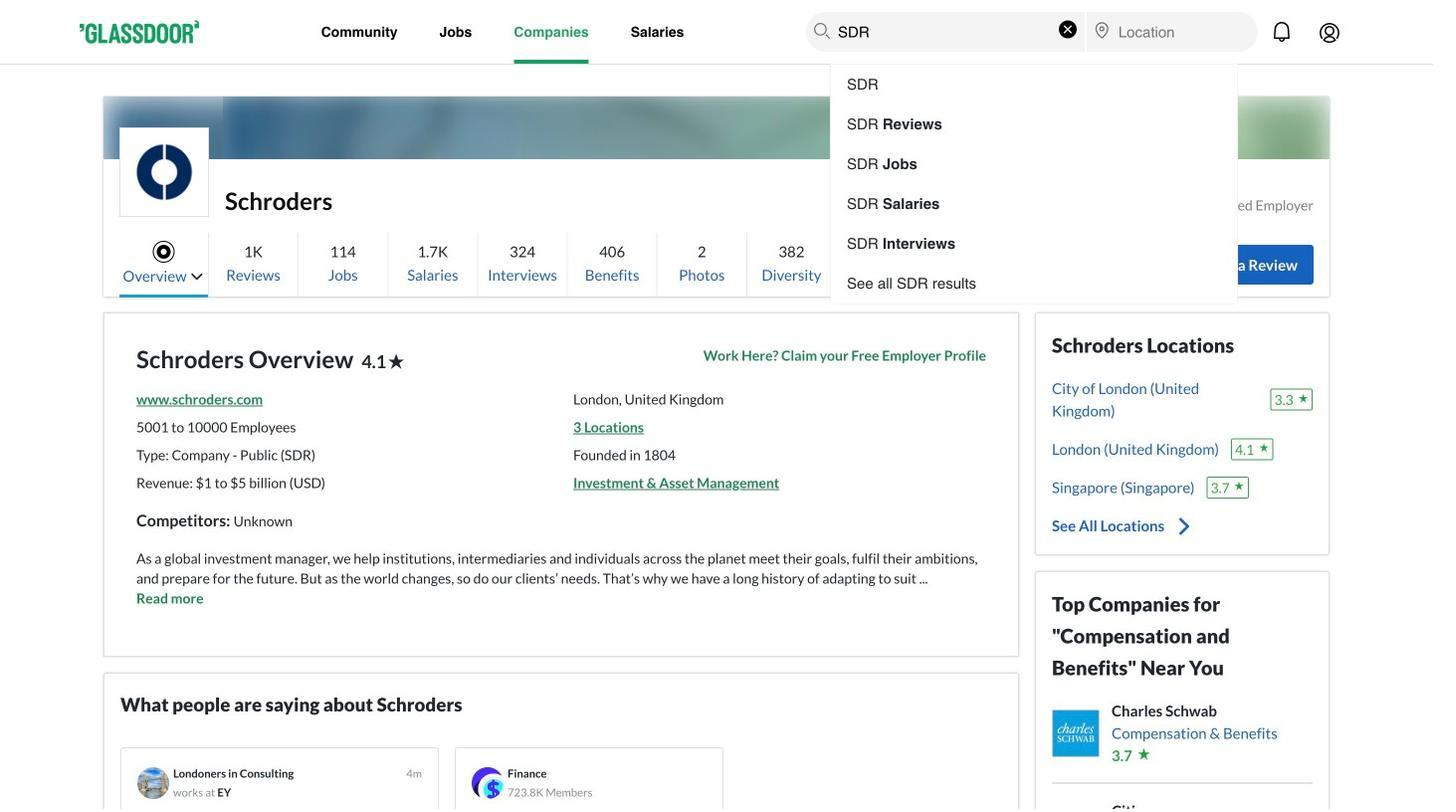 Task type: vqa. For each thing, say whether or not it's contained in the screenshot.
See All Jobs corresponding to 9435 new
no



Task type: locate. For each thing, give the bounding box(es) containing it.
cover image for schroders image
[[223, 97, 1210, 208]]

lottie animation container image
[[1258, 8, 1306, 56], [1258, 8, 1306, 56], [1306, 8, 1353, 56], [1306, 8, 1353, 56]]

Search text field
[[830, 12, 1053, 52]]

Location text field
[[1110, 12, 1248, 52]]

lottie animation container image
[[816, 22, 836, 42], [816, 22, 836, 42]]



Task type: describe. For each thing, give the bounding box(es) containing it.
logo image
[[120, 128, 208, 216]]

charles schwab image
[[1053, 710, 1099, 756]]



